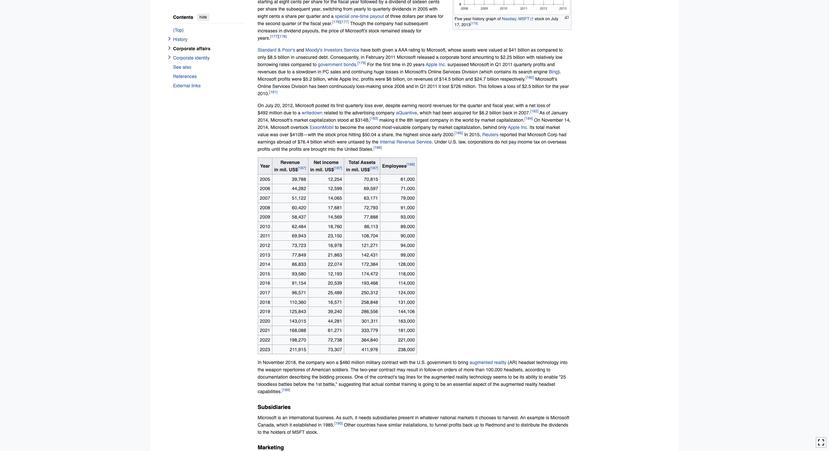 Task type: locate. For each thing, give the bounding box(es) containing it.
2014, inside as of january 2014, microsoft's market capitalization stood at $314b,
[[258, 118, 269, 123]]

1 horizontal spatial with
[[516, 103, 524, 108]]

technology
[[536, 360, 559, 366], [470, 375, 492, 380]]

apple down "capitalization."
[[508, 125, 520, 130]]

were inside 'reported that microsoft corp had earnings abroad of $76.4 billion which were untaxed by the'
[[337, 140, 347, 145]]

0 vertical spatial online
[[428, 69, 441, 75]]

with up 2007.
[[516, 103, 524, 108]]

second
[[265, 21, 280, 26], [366, 125, 381, 130]]

of inside though the company had subsequent increases in dividend payouts, the price of microsoft's stock remained steady for years.
[[340, 28, 344, 34]]

1 vertical spatial apple
[[339, 77, 351, 82]]

143,015
[[289, 319, 306, 324]]

as up [190]
[[336, 415, 341, 421]]

0 horizontal spatial november
[[263, 360, 284, 366]]

1 2014, from the top
[[258, 118, 269, 123]]

apple inc. link down released
[[426, 62, 446, 67]]

0 horizontal spatial u.s.
[[417, 360, 426, 366]]

battle,"
[[323, 382, 337, 387]]

revenues inside ). microsoft profits were $5.2 billion, while apple inc. profits were $6 billion, on revenues of $14.5 billion and $24.7 billion respectively.
[[414, 77, 433, 82]]

also
[[182, 64, 191, 70]]

0 horizontal spatial online
[[258, 84, 271, 89]]

0 horizontal spatial .
[[356, 62, 358, 67]]

mil. inside the total assets in mil. us$ [187]
[[352, 167, 360, 173]]

1 horizontal spatial government
[[427, 360, 452, 366]]

0 horizontal spatial been
[[318, 84, 328, 89]]

company up the american
[[306, 360, 325, 366]]

0 horizontal spatial quarter
[[282, 21, 296, 26]]

msft inside other countries have similar installations, to funnel profits back up to redmond and to distribute the dividends to the holders of msft stock.
[[292, 430, 305, 435]]

1 vertical spatial quarter
[[468, 103, 482, 108]]

198,270
[[289, 338, 306, 343]]

in right year
[[274, 167, 278, 173]]

1 [187] link from the left
[[298, 166, 306, 171]]

be
[[513, 375, 518, 380], [440, 382, 446, 387]]

1 vertical spatial been
[[442, 110, 452, 116]]

with
[[526, 55, 535, 60], [516, 103, 524, 108], [400, 360, 408, 366]]

augmented reality link
[[470, 360, 506, 366]]

of right abroad
[[292, 140, 296, 145]]

of inside 'reported that microsoft corp had earnings abroad of $76.4 billion which were untaxed by the'
[[292, 140, 296, 145]]

1 vertical spatial due
[[284, 110, 291, 116]]

on inside ). microsoft profits were $5.2 billion, while apple inc. profits were $6 billion, on revenues of $14.5 billion and $24.7 billion respectively.
[[407, 77, 412, 82]]

a left net
[[525, 103, 528, 108]]

1 vertical spatial in
[[258, 360, 262, 366]]

0 vertical spatial 2006
[[394, 84, 405, 89]]

0 horizontal spatial revenue
[[281, 160, 300, 165]]

due down 2012,
[[284, 110, 291, 116]]

history link
[[173, 35, 244, 44]]

2 horizontal spatial [187]
[[370, 166, 378, 171]]

2015,
[[469, 132, 481, 138]]

1 vertical spatial by
[[432, 125, 437, 130]]

the down bing link
[[552, 84, 559, 89]]

0 vertical spatial first
[[383, 62, 391, 67]]

[176] [177]
[[332, 20, 349, 24]]

2 horizontal spatial with
[[526, 55, 535, 60]]

inc. inside ). microsoft profits were $5.2 billion, while apple inc. profits were $6 billion, on revenues of $14.5 billion and $24.7 billion respectively.
[[352, 77, 360, 82]]

1 horizontal spatial july
[[551, 16, 558, 21]]

. up continuing
[[356, 62, 358, 67]]

[187] for total assets
[[370, 166, 378, 171]]

be down the headsets, at the bottom right of the page
[[513, 375, 518, 380]]

x small image
[[167, 46, 171, 50], [167, 55, 171, 59]]

0 horizontal spatial apple
[[339, 77, 351, 82]]

increases
[[258, 28, 278, 34]]

1 vertical spatial augmented
[[431, 375, 455, 380]]

0 horizontal spatial with
[[400, 360, 408, 366]]

0 horizontal spatial inc.
[[352, 77, 360, 82]]

0 vertical spatial be
[[513, 375, 518, 380]]

1 vertical spatial revenues
[[414, 77, 433, 82]]

2014, up value
[[258, 125, 269, 130]]

2 corporate from the top
[[173, 55, 194, 60]]

1 vertical spatial second
[[366, 125, 381, 130]]

70,815
[[364, 177, 378, 182]]

redmond
[[485, 423, 505, 428]]

[187] link up 12,254
[[334, 166, 342, 171]]

69,597
[[364, 186, 378, 191]]

. left under
[[432, 140, 433, 145]]

0 horizontal spatial msft
[[292, 430, 305, 435]]

aquantive
[[396, 110, 417, 116]]

a right won
[[336, 360, 339, 366]]

0 vertical spatial .
[[356, 62, 358, 67]]

0 horizontal spatial second
[[265, 21, 280, 26]]

0 vertical spatial on
[[258, 103, 264, 108]]

[187] for net income
[[334, 166, 342, 171]]

process.
[[336, 375, 353, 380]]

a left share,
[[378, 132, 380, 138]]

99,000
[[401, 252, 415, 258]]

respectively.
[[500, 77, 526, 82]]

$2.25 billion
[[500, 55, 525, 60]]

[177] link down the special
[[341, 20, 349, 24]]

were inside the have both given a aaa rating to microsoft, whose assets were valued at $41 billion as compared to only $8.5 billion in unsecured debt. consequently, in february 2011 microsoft released a corporate bond amounting to $2.25 billion with relatively low borrowing rates compared to
[[477, 47, 487, 53]]

in inside the total assets in mil. us$ [187]
[[346, 167, 350, 173]]

0 vertical spatial due
[[278, 69, 286, 75]]

mil. for total assets
[[352, 167, 360, 173]]

up
[[474, 423, 479, 428]]

had inside writedown related to the advertising company aquantive , which had been acquired for $6.2 billion back in 2007. [182]
[[433, 110, 441, 116]]

contract inside (ar) headset technology into the weapon repertoires of american soldiers. the two-year contract may result in follow-on orders of more than 100,000 headsets, according to documentation describing the bidding process. one of the contract's tag lines for the augmented reality technology seems to be its ability to enable "25 bloodless battles before the 1st battle," suggesting that actual combat training is going to be an essential aspect of the augmented reality headset capabilities.
[[379, 368, 395, 373]]

making
[[366, 84, 381, 89], [379, 118, 394, 123]]

the left 1st
[[308, 382, 314, 387]]

0 horizontal spatial as
[[336, 415, 341, 421]]

quarter
[[282, 21, 296, 26], [468, 103, 482, 108]]

1 vertical spatial u.s.
[[417, 360, 426, 366]]

year inside the microsoft's online services division has been continuously loss-making since 2006 and in q1 2011 it lost $726 million. this follows a loss of $2.5 billion for the year 2010.
[[560, 84, 569, 89]]

[173] link
[[471, 21, 478, 25]]

a inside its total market value was over $410b—with the stock price hitting $50.04 a share, the highest since early 2000.
[[378, 132, 380, 138]]

with inside the have both given a aaa rating to microsoft, whose assets were valued at $41 billion as compared to only $8.5 billion in unsecured debt. consequently, in february 2011 microsoft released a corporate bond amounting to $2.25 billion with relatively low borrowing rates compared to
[[526, 55, 535, 60]]

corporate
[[173, 46, 195, 51], [173, 55, 194, 60]]

for inside on july 20, 2012, microsoft posted its first quarterly loss ever, despite earning record revenues for the quarter and fiscal year, with a net loss of $492 million due to a
[[453, 103, 459, 108]]

1 vertical spatial time
[[392, 62, 401, 67]]

2010
[[260, 224, 270, 229]]

2000.
[[443, 132, 455, 138]]

q1 inside the microsoft's online services division has been continuously loss-making since 2006 and in q1 2011 it lost $726 million. this follows a loss of $2.5 billion for the year 2010.
[[420, 84, 426, 89]]

71,000
[[401, 186, 415, 191]]

62,484
[[292, 224, 306, 229]]

0 vertical spatial reality
[[494, 360, 506, 366]]

compared up relatively
[[537, 47, 558, 53]]

be right going
[[440, 382, 446, 387]]

graph
[[486, 16, 496, 21]]

23,150
[[328, 233, 342, 239]]

other
[[344, 423, 356, 428]]

us$ up 12,254
[[325, 167, 334, 173]]

its inside surpassed microsoft in q1 2011 quarterly profits and revenues due to a slowdown in pc sales and continuing huge losses in microsoft's online services division (which contains its search engine
[[513, 69, 517, 75]]

time inside government bonds . [179] for the first time in 20 years apple inc.
[[392, 62, 401, 67]]

1 [187] from the left
[[298, 166, 306, 171]]

related
[[324, 110, 338, 116]]

microsoft inside 'reported that microsoft corp had earnings abroad of $76.4 billion which were untaxed by the'
[[527, 132, 546, 138]]

revenue inside revenue in mil. us$ [187]
[[281, 160, 300, 165]]

though the company had subsequent increases in dividend payouts, the price of microsoft's stock remained steady for years.
[[258, 21, 428, 41]]

2 us$ from the left
[[325, 167, 334, 173]]

relatively
[[536, 55, 554, 60]]

[187] link for revenue
[[298, 166, 306, 171]]

2011 inside surpassed microsoft in q1 2011 quarterly profits and revenues due to a slowdown in pc sales and continuing huge losses in microsoft's online services division (which contains its search engine
[[503, 62, 513, 67]]

market up overtook
[[294, 118, 308, 123]]

1 vertical spatial on
[[534, 118, 540, 123]]

which inside microsoft is an international business. as such, it needs subsidiaries present in whatever national markets it chooses to harvest. an example is microsoft canada, which it established in 1985.
[[276, 423, 288, 428]]

2018,
[[285, 360, 297, 366]]

[182]
[[530, 109, 538, 114]]

been up [183] making it the 8th largest company in the world by market capitalization. [184]
[[442, 110, 452, 116]]

company inside though the company had subsequent increases in dividend payouts, the price of microsoft's stock remained steady for years.
[[375, 21, 394, 26]]

inc. down corporate
[[439, 62, 446, 67]]

,
[[417, 110, 418, 116]]

1 vertical spatial revenue
[[281, 160, 300, 165]]

on july 20, 2012, microsoft posted its first quarterly loss ever, despite earning record revenues for the quarter and fiscal year, with a net loss of $492 million due to a
[[258, 103, 550, 116]]

stock inside its total market value was over $410b—with the stock price hitting $50.04 a share, the highest since early 2000.
[[325, 132, 336, 138]]

2 [187] from the left
[[334, 166, 342, 171]]

of inside the microsoft's online services division has been continuously loss-making since 2006 and in q1 2011 it lost $726 million. this follows a loss of $2.5 billion for the year 2010.
[[517, 84, 521, 89]]

mil. for net income
[[316, 167, 324, 173]]

1 horizontal spatial its
[[513, 69, 517, 75]]

corporate for corporate identity
[[173, 55, 194, 60]]

2 vertical spatial reality
[[525, 382, 538, 387]]

0 vertical spatial time
[[360, 14, 369, 19]]

second up increases
[[265, 21, 280, 26]]

mil. down net in the top of the page
[[316, 167, 324, 173]]

on inside . under u.s. law, corporations do not pay income tax on overseas profits until the profits are brought into the united states.
[[541, 140, 546, 145]]

surpassed microsoft in q1 2011 quarterly profits and revenues due to a slowdown in pc sales and continuing huge losses in microsoft's online services division (which contains its search engine
[[258, 62, 555, 75]]

2011 up contains
[[503, 62, 513, 67]]

microsoft inside surpassed microsoft in q1 2011 quarterly profits and revenues due to a slowdown in pc sales and continuing huge losses in microsoft's online services division (which contains its search engine
[[470, 62, 489, 67]]

making up most-
[[379, 118, 394, 123]]

in november 2018, the company won a $480 million military contract with the u.s. government to bring augmented reality
[[258, 360, 506, 366]]

profits inside surpassed microsoft in q1 2011 quarterly profits and revenues due to a slowdown in pc sales and continuing huge losses in microsoft's online services division (which contains its search engine
[[533, 62, 546, 67]]

$50.04
[[362, 132, 376, 138]]

at up become
[[350, 118, 354, 123]]

1 horizontal spatial first
[[383, 62, 391, 67]]

[187] link down the 'assets' at top
[[370, 166, 378, 171]]

of right net
[[546, 103, 550, 108]]

second up $50.04
[[366, 125, 381, 130]]

american
[[311, 368, 331, 373]]

2 x small image from the top
[[167, 55, 171, 59]]

investors
[[324, 47, 343, 53]]

microsoft up the "[181]" link on the top of page
[[258, 77, 276, 82]]

at inside the have both given a aaa rating to microsoft, whose assets were valued at $41 billion as compared to only $8.5 billion in unsecured debt. consequently, in february 2011 microsoft released a corporate bond amounting to $2.25 billion with relatively low borrowing rates compared to
[[504, 47, 507, 53]]

msft down established
[[292, 430, 305, 435]]

of right graph
[[497, 16, 501, 21]]

of inside on july 20, 2012, microsoft posted its first quarterly loss ever, despite earning record revenues for the quarter and fiscal year, with a net loss of $492 million due to a
[[546, 103, 550, 108]]

continuously
[[329, 84, 355, 89]]

0 vertical spatial year
[[463, 16, 471, 21]]

on right tax
[[541, 140, 546, 145]]

by up early
[[432, 125, 437, 130]]

1 vertical spatial online
[[258, 84, 271, 89]]

1 vertical spatial service
[[416, 140, 432, 145]]

for inside of three dollars per share for the second quarter of the fiscal year.
[[438, 14, 443, 19]]

into inside . under u.s. law, corporations do not pay income tax on overseas profits until the profits are brought into the united states.
[[328, 147, 335, 152]]

1 horizontal spatial which
[[324, 140, 335, 145]]

world
[[463, 118, 474, 123]]

external links
[[173, 83, 200, 88]]

2 horizontal spatial stock
[[535, 16, 544, 21]]

to down 2012,
[[293, 110, 297, 116]]

only up reported
[[498, 125, 507, 130]]

of down bring
[[458, 368, 462, 373]]

in right result
[[419, 368, 423, 373]]

november down january
[[542, 118, 563, 123]]

1 corporate from the top
[[173, 46, 195, 51]]

1 horizontal spatial is
[[418, 382, 421, 387]]

services up [181]
[[272, 84, 290, 89]]

on inside on july 20, 2012, microsoft posted its first quarterly loss ever, despite earning record revenues for the quarter and fiscal year, with a net loss of $492 million due to a
[[258, 103, 264, 108]]

fullscreen image
[[818, 440, 824, 446]]

us$ inside the total assets in mil. us$ [187]
[[361, 167, 370, 173]]

in inside writedown related to the advertising company aquantive , which had been acquired for $6.2 billion back in 2007. [182]
[[514, 110, 517, 116]]

on for july
[[258, 103, 264, 108]]

0 horizontal spatial into
[[328, 147, 335, 152]]

whatever
[[420, 415, 439, 421]]

inc. left its
[[521, 125, 528, 130]]

combat
[[385, 382, 400, 387]]

weapon
[[265, 368, 282, 373]]

the up acquired
[[460, 103, 466, 108]]

market inside as of january 2014, microsoft's market capitalization stood at $314b,
[[294, 118, 308, 123]]

revenue in mil. us$ [187]
[[274, 160, 306, 173]]

record
[[418, 103, 432, 108]]

us$
[[289, 167, 298, 173], [325, 167, 334, 173], [361, 167, 370, 173]]

company down ever,
[[376, 110, 395, 116]]

[177] down increases
[[270, 34, 279, 39]]

internal
[[380, 140, 395, 145]]

100,000
[[486, 368, 503, 373]]

3 mil. from the left
[[352, 167, 360, 173]]

november for on
[[542, 118, 563, 123]]

3 us$ from the left
[[361, 167, 370, 173]]

2 horizontal spatial augmented
[[501, 382, 524, 387]]

remained
[[381, 28, 400, 34]]

one-
[[351, 14, 360, 19]]

profits up engine
[[533, 62, 546, 67]]

0 vertical spatial q1
[[495, 62, 501, 67]]

is inside (ar) headset technology into the weapon repertoires of american soldiers. the two-year contract may result in follow-on orders of more than 100,000 headsets, according to documentation describing the bidding process. one of the contract's tag lines for the augmented reality technology seems to be its ability to enable "25 bloodless battles before the 1st battle," suggesting that actual combat training is going to be an essential aspect of the augmented reality headset capabilities.
[[418, 382, 421, 387]]

2012,
[[282, 103, 294, 108]]

exxonmobil link
[[310, 125, 334, 130]]

valuable
[[393, 125, 411, 130]]

dividend
[[284, 28, 301, 34]]

0 horizontal spatial service
[[344, 47, 359, 53]]

2 vertical spatial by
[[366, 140, 371, 145]]

which inside 'reported that microsoft corp had earnings abroad of $76.4 billion which were untaxed by the'
[[324, 140, 335, 145]]

in up (which
[[490, 62, 494, 67]]

181,000
[[398, 328, 415, 333]]

1 vertical spatial compared
[[291, 62, 312, 67]]

microsoft's inside though the company had subsequent increases in dividend payouts, the price of microsoft's stock remained steady for years.
[[345, 28, 367, 34]]

an down the "subsidiaries"
[[282, 415, 288, 421]]

capitalization,
[[454, 125, 482, 130]]

an inside (ar) headset technology into the weapon repertoires of american soldiers. the two-year contract may result in follow-on orders of more than 100,000 headsets, according to documentation describing the bidding process. one of the contract's tag lines for the augmented reality technology seems to be its ability to enable "25 bloodless battles before the 1st battle," suggesting that actual combat training is going to be an essential aspect of the augmented reality headset capabilities.
[[447, 382, 452, 387]]

us$ inside net income in mil. us$ [187]
[[325, 167, 334, 173]]

for inside though the company had subsequent increases in dividend payouts, the price of microsoft's stock remained steady for years.
[[416, 28, 422, 34]]

microsoft's inside as of january 2014, microsoft's market capitalization stood at $314b,
[[271, 118, 293, 123]]

back inside other countries have similar installations, to funnel profits back up to redmond and to distribute the dividends to the holders of msft stock.
[[463, 423, 472, 428]]

0 horizontal spatial that
[[362, 382, 370, 387]]

microsoft's down engine
[[535, 77, 557, 82]]

service up consequently,
[[344, 47, 359, 53]]

for up acquired
[[453, 103, 459, 108]]

into right brought
[[328, 147, 335, 152]]

0 horizontal spatial apple inc. link
[[426, 62, 446, 67]]

despite
[[385, 103, 400, 108]]

0 vertical spatial that
[[518, 132, 526, 138]]

headset up according
[[519, 360, 535, 366]]

2013 down the 2012
[[260, 252, 270, 258]]

1 us$ from the left
[[289, 167, 298, 173]]

2014, for as of january 2014, microsoft's market capitalization stood at $314b,
[[258, 118, 269, 123]]

in inside (ar) headset technology into the weapon repertoires of american soldiers. the two-year contract may result in follow-on orders of more than 100,000 headsets, according to documentation describing the bidding process. one of the contract's tag lines for the augmented reality technology seems to be its ability to enable "25 bloodless battles before the 1st battle," suggesting that actual combat training is going to be an essential aspect of the augmented reality headset capabilities.
[[419, 368, 423, 373]]

0 horizontal spatial q1
[[420, 84, 426, 89]]

0 vertical spatial in
[[464, 132, 468, 138]]

to inside on july 20, 2012, microsoft posted its first quarterly loss ever, despite earning record revenues for the quarter and fiscal year, with a net loss of $492 million due to a
[[293, 110, 297, 116]]

in down the capitalization,
[[464, 132, 468, 138]]

0 horizontal spatial back
[[463, 423, 472, 428]]

into inside (ar) headset technology into the weapon repertoires of american soldiers. the two-year contract may result in follow-on orders of more than 100,000 headsets, according to documentation describing the bidding process. one of the contract's tag lines for the augmented reality technology seems to be its ability to enable "25 bloodless battles before the 1st battle," suggesting that actual combat training is going to be an essential aspect of the augmented reality headset capabilities.
[[560, 360, 568, 366]]

division
[[462, 69, 478, 75], [291, 84, 308, 89]]

. inside government bonds . [179] for the first time in 20 years apple inc.
[[356, 62, 358, 67]]

72,738
[[328, 338, 342, 343]]

corporate affairs
[[173, 46, 210, 51]]

1 vertical spatial first
[[336, 103, 344, 108]]

1 horizontal spatial at
[[504, 47, 507, 53]]

apple inside government bonds . [179] for the first time in 20 years apple inc.
[[426, 62, 437, 67]]

the up the [186]
[[372, 140, 378, 145]]

tag
[[398, 375, 405, 380]]

1 horizontal spatial be
[[513, 375, 518, 380]]

had
[[395, 21, 403, 26], [433, 110, 441, 116], [559, 132, 567, 138]]

[187] link for total assets
[[370, 166, 378, 171]]

according
[[525, 368, 545, 373]]

at inside as of january 2014, microsoft's market capitalization stood at $314b,
[[350, 118, 354, 123]]

november for in
[[263, 360, 284, 366]]

0 horizontal spatial income
[[322, 160, 339, 165]]

the inside government bonds . [179] for the first time in 20 years apple inc.
[[375, 62, 382, 67]]

as inside microsoft is an international business. as such, it needs subsidiaries present in whatever national markets it chooses to harvest. an example is microsoft canada, which it established in 1985.
[[336, 415, 341, 421]]

[187] inside net income in mil. us$ [187]
[[334, 166, 342, 171]]

2 vertical spatial stock
[[325, 132, 336, 138]]

2 [187] link from the left
[[334, 166, 342, 171]]

making inside the microsoft's online services division has been continuously loss-making since 2006 and in q1 2011 it lost $726 million. this follows a loss of $2.5 billion for the year 2010.
[[366, 84, 381, 89]]

0 vertical spatial second
[[265, 21, 280, 26]]

0 vertical spatial its
[[513, 69, 517, 75]]

0 horizontal spatial mil.
[[280, 167, 288, 173]]

1 vertical spatial which
[[324, 140, 335, 145]]

x small image for corporate identity
[[167, 55, 171, 59]]

0 vertical spatial have
[[361, 47, 371, 53]]

1 x small image from the top
[[167, 46, 171, 50]]

company
[[375, 21, 394, 26], [376, 110, 395, 116], [430, 118, 449, 123], [412, 125, 431, 130], [306, 360, 325, 366]]

1 horizontal spatial fiscal
[[493, 103, 503, 108]]

2 mil. from the left
[[316, 167, 324, 173]]

1 vertical spatial services
[[272, 84, 290, 89]]

the down example
[[541, 423, 547, 428]]

loss down respectively.
[[507, 84, 516, 89]]

1 vertical spatial into
[[560, 360, 568, 366]]

five
[[455, 16, 462, 21]]

1 horizontal spatial headset
[[539, 382, 555, 387]]

fiscal up $6.2 billion
[[493, 103, 503, 108]]

only down standard
[[258, 55, 266, 60]]

0 vertical spatial back
[[503, 110, 512, 116]]

market inside its total market value was over $410b—with the stock price hitting $50.04 a share, the highest since early 2000.
[[546, 125, 560, 130]]

second inside of three dollars per share for the second quarter of the fiscal year.
[[265, 21, 280, 26]]

for inside the microsoft's online services division has been continuously loss-making since 2006 and in q1 2011 it lost $726 million. this follows a loss of $2.5 billion for the year 2010.
[[545, 84, 551, 89]]

service
[[344, 47, 359, 53], [416, 140, 432, 145]]

[187] up 39,788
[[298, 166, 306, 171]]

have both given a aaa rating to microsoft, whose assets were valued at $41 billion as compared to only $8.5 billion in unsecured debt. consequently, in february 2011 microsoft released a corporate bond amounting to $2.25 billion with relatively low borrowing rates compared to
[[258, 47, 563, 67]]

company down largest
[[412, 125, 431, 130]]

1 horizontal spatial had
[[433, 110, 441, 116]]

us$ down the 'assets' at top
[[361, 167, 370, 173]]

3 [187] from the left
[[370, 166, 378, 171]]

division left "has"
[[291, 84, 308, 89]]

in inside though the company had subsequent increases in dividend payouts, the price of microsoft's stock remained steady for years.
[[279, 28, 282, 34]]

. inside . under u.s. law, corporations do not pay income tax on overseas profits until the profits are brought into the united states.
[[432, 140, 433, 145]]

0 vertical spatial income
[[518, 140, 533, 145]]

for
[[367, 62, 374, 67]]

by inside [183] making it the 8th largest company in the world by market capitalization. [184]
[[475, 118, 480, 123]]

2014, for on november 14, 2014, microsoft overtook
[[258, 125, 269, 130]]

national
[[440, 415, 456, 421]]

us$ for net income
[[325, 167, 334, 173]]

bond
[[461, 55, 471, 60]]

its up respectively.
[[513, 69, 517, 75]]

headset
[[519, 360, 535, 366], [539, 382, 555, 387]]

first up losses
[[383, 62, 391, 67]]

1 vertical spatial that
[[362, 382, 370, 387]]

that inside 'reported that microsoft corp had earnings abroad of $76.4 billion which were untaxed by the'
[[518, 132, 526, 138]]

july up the $492 million
[[265, 103, 273, 108]]

result
[[407, 368, 418, 373]]

0 vertical spatial apple inc. link
[[426, 62, 446, 67]]

1 horizontal spatial quarter
[[468, 103, 482, 108]]

year inside (ar) headset technology into the weapon repertoires of american soldiers. the two-year contract may result in follow-on orders of more than 100,000 headsets, according to documentation describing the bidding process. one of the contract's tag lines for the augmented reality technology seems to be its ability to enable "25 bloodless battles before the 1st battle," suggesting that actual combat training is going to be an essential aspect of the augmented reality headset capabilities.
[[369, 368, 378, 373]]

364,840
[[361, 338, 378, 343]]

income inside net income in mil. us$ [187]
[[322, 160, 339, 165]]

$14.5 billion
[[439, 77, 464, 82]]

0 horizontal spatial [187] link
[[298, 166, 306, 171]]

stock
[[535, 16, 544, 21], [369, 28, 379, 34], [325, 132, 336, 138]]

july right msft link
[[551, 16, 558, 21]]

2 2014, from the top
[[258, 125, 269, 130]]

for down subsequent
[[416, 28, 422, 34]]

51,122
[[292, 196, 306, 201]]

3 [187] link from the left
[[370, 166, 378, 171]]

law,
[[459, 140, 467, 145]]

which inside writedown related to the advertising company aquantive , which had been acquired for $6.2 billion back in 2007. [182]
[[420, 110, 432, 116]]

q1 down ). microsoft profits were $5.2 billion, while apple inc. profits were $6 billion, on revenues of $14.5 billion and $24.7 billion respectively.
[[420, 84, 426, 89]]

see
[[173, 64, 181, 70]]

were up "amounting"
[[477, 47, 487, 53]]

0 horizontal spatial services
[[272, 84, 290, 89]]

making down huge
[[366, 84, 381, 89]]

inc. up loss-
[[352, 77, 360, 82]]

to inside writedown related to the advertising company aquantive , which had been acquired for $6.2 billion back in 2007. [182]
[[339, 110, 343, 116]]

0 vertical spatial service
[[344, 47, 359, 53]]

of right aspect
[[488, 382, 492, 387]]

1 horizontal spatial apple inc. link
[[508, 125, 528, 130]]

1 mil. from the left
[[280, 167, 288, 173]]

reality up 100,000
[[494, 360, 506, 366]]

revenues
[[258, 69, 277, 75], [414, 77, 433, 82], [433, 103, 452, 108]]

u.s. down '2000.'
[[448, 140, 457, 145]]

1 horizontal spatial [187]
[[334, 166, 342, 171]]

apple up continuously
[[339, 77, 351, 82]]

years.
[[258, 36, 270, 41]]

an left the essential
[[447, 382, 452, 387]]

quarter inside on july 20, 2012, microsoft posted its first quarterly loss ever, despite earning record revenues for the quarter and fiscal year, with a net loss of $492 million due to a
[[468, 103, 482, 108]]

1 horizontal spatial in
[[464, 132, 468, 138]]

x small image
[[167, 37, 171, 41]]

and
[[296, 47, 304, 53], [547, 62, 555, 67], [342, 69, 350, 75], [465, 77, 473, 82], [406, 84, 414, 89], [484, 103, 491, 108], [507, 423, 514, 428]]

microsoft inside ). microsoft profits were $5.2 billion, while apple inc. profits were $6 billion, on revenues of $14.5 billion and $24.7 billion respectively.
[[258, 77, 276, 82]]

0 horizontal spatial only
[[258, 55, 266, 60]]

the up huge
[[375, 62, 382, 67]]

1 vertical spatial [177]
[[270, 34, 279, 39]]

1 vertical spatial stock
[[369, 28, 379, 34]]

2 vertical spatial its
[[520, 375, 524, 380]]



Task type: describe. For each thing, give the bounding box(es) containing it.
price inside though the company had subsequent increases in dividend payouts, the price of microsoft's stock remained steady for years.
[[329, 28, 339, 34]]

in inside net income in mil. us$ [187]
[[310, 167, 314, 173]]

for inside writedown related to the advertising company aquantive , which had been acquired for $6.2 billion back in 2007. [182]
[[473, 110, 478, 116]]

the right the 2018, on the left bottom of page
[[298, 360, 305, 366]]

employees [188]
[[382, 162, 415, 169]]

$480 million
[[340, 360, 365, 366]]

0 horizontal spatial compared
[[291, 62, 312, 67]]

us$ inside revenue in mil. us$ [187]
[[289, 167, 298, 173]]

exxonmobil to become the second most-valuable company by market capitalization, behind only apple inc.
[[310, 125, 528, 130]]

the up the actual
[[370, 375, 376, 380]]

in left pc at the top
[[318, 69, 321, 75]]

to right 'up'
[[480, 423, 484, 428]]

[180] link
[[526, 75, 534, 80]]

reuters
[[482, 132, 499, 138]]

profits down rates
[[278, 77, 290, 82]]

a left writedown
[[298, 110, 300, 116]]

been inside the microsoft's online services division has been continuously loss-making since 2006 and in q1 2011 it lost $726 million. this follows a loss of $2.5 billion for the year 2010.
[[318, 84, 328, 89]]

quarter inside of three dollars per share for the second quarter of the fiscal year.
[[282, 21, 296, 26]]

the down valuable
[[396, 132, 402, 138]]

in up installations,
[[415, 415, 419, 421]]

1 horizontal spatial year
[[463, 16, 471, 21]]

division inside the microsoft's online services division has been continuously loss-making since 2006 and in q1 2011 it lost $726 million. this follows a loss of $2.5 billion for the year 2010.
[[291, 84, 308, 89]]

highest
[[403, 132, 418, 138]]

2 horizontal spatial is
[[546, 415, 549, 421]]

in inside revenue in mil. us$ [187]
[[274, 167, 278, 173]]

of right one
[[365, 375, 368, 380]]

its inside (ar) headset technology into the weapon repertoires of american soldiers. the two-year contract may result in follow-on orders of more than 100,000 headsets, according to documentation describing the bidding process. one of the contract's tag lines for the augmented reality technology seems to be its ability to enable "25 bloodless battles before the 1st battle," suggesting that actual combat training is going to be an essential aspect of the augmented reality headset capabilities.
[[520, 375, 524, 380]]

on for november
[[534, 118, 540, 123]]

revenues inside surpassed microsoft in q1 2011 quarterly profits and revenues due to a slowdown in pc sales and continuing huge losses in microsoft's online services division (which contains its search engine
[[258, 69, 277, 75]]

0 horizontal spatial [177] link
[[270, 34, 279, 39]]

consequently,
[[330, 55, 360, 60]]

1 vertical spatial 2013
[[260, 252, 270, 258]]

0 vertical spatial [177] link
[[341, 20, 349, 24]]

us$ for total assets
[[361, 167, 370, 173]]

x small image for corporate affairs
[[167, 46, 171, 50]]

to down the headsets, at the bottom right of the page
[[508, 375, 512, 380]]

rating
[[409, 47, 420, 53]]

internal revenue service
[[380, 140, 432, 145]]

mil. inside revenue in mil. us$ [187]
[[280, 167, 288, 173]]

2006 inside the microsoft's online services division has been continuously loss-making since 2006 and in q1 2011 it lost $726 million. this follows a loss of $2.5 billion for the year 2010.
[[394, 84, 405, 89]]

[183] link
[[370, 116, 378, 121]]

2 horizontal spatial apple
[[508, 125, 520, 130]]

five year history graph of nasdaq : msft
[[455, 16, 529, 21]]

the left the 'weapon'
[[258, 368, 264, 373]]

similar
[[388, 423, 402, 428]]

government inside government bonds . [179] for the first time in 20 years apple inc.
[[318, 62, 342, 67]]

1 horizontal spatial technology
[[536, 360, 559, 366]]

steady
[[401, 28, 415, 34]]

(ar) headset technology into the weapon repertoires of american soldiers. the two-year contract may result in follow-on orders of more than 100,000 headsets, according to documentation describing the bidding process. one of the contract's tag lines for the augmented reality technology seems to be its ability to enable "25 bloodless battles before the 1st battle," suggesting that actual combat training is going to be an essential aspect of the augmented reality headset capabilities.
[[258, 360, 568, 395]]

q1 inside surpassed microsoft in q1 2011 quarterly profits and revenues due to a slowdown in pc sales and continuing huge losses in microsoft's online services division (which contains its search engine
[[495, 62, 501, 67]]

the down seems
[[493, 382, 499, 387]]

microsoft up dividends
[[551, 415, 569, 421]]

22,074
[[328, 262, 342, 267]]

to down 'whatever'
[[430, 423, 434, 428]]

0 vertical spatial augmented
[[470, 360, 493, 366]]

in down "poor's"
[[291, 55, 295, 60]]

0 vertical spatial msft
[[518, 16, 529, 21]]

58,437
[[292, 215, 306, 220]]

profits down continuing
[[361, 77, 374, 82]]

0 vertical spatial [177]
[[341, 20, 349, 24]]

[182] link
[[530, 109, 538, 114]]

the down year.
[[321, 28, 327, 34]]

and inside other countries have similar installations, to funnel profits back up to redmond and to distribute the dividends to the holders of msft stock.
[[507, 423, 514, 428]]

of inside as of january 2014, microsoft's market capitalization stood at $314b,
[[546, 110, 550, 116]]

44,281
[[328, 319, 342, 324]]

net income in mil. us$ [187]
[[310, 160, 342, 173]]

on inside (ar) headset technology into the weapon repertoires of american soldiers. the two-year contract may result in follow-on orders of more than 100,000 headsets, according to documentation describing the bidding process. one of the contract's tag lines for the augmented reality technology seems to be its ability to enable "25 bloodless battles before the 1st battle," suggesting that actual combat training is going to be an essential aspect of the augmented reality headset capabilities.
[[438, 368, 443, 373]]

corporate for corporate affairs
[[173, 46, 195, 51]]

to down according
[[539, 375, 543, 380]]

a inside surpassed microsoft in q1 2011 quarterly profits and revenues due to a slowdown in pc sales and continuing huge losses in microsoft's online services division (which contains its search engine
[[292, 69, 295, 75]]

whose
[[448, 47, 461, 53]]

microsoft inside the have both given a aaa rating to microsoft, whose assets were valued at $41 billion as compared to only $8.5 billion in unsecured debt. consequently, in february 2011 microsoft released a corporate bond amounting to $2.25 billion with relatively low borrowing rates compared to
[[397, 55, 416, 60]]

making inside [183] making it the 8th largest company in the world by market capitalization. [184]
[[379, 118, 394, 123]]

internal revenue service link
[[380, 140, 432, 145]]

2019
[[260, 309, 270, 314]]

the up valuable
[[399, 118, 406, 123]]

since inside the microsoft's online services division has been continuously loss-making since 2006 and in q1 2011 it lost $726 million. this follows a loss of $2.5 billion for the year 2010.
[[382, 84, 393, 89]]

128,000
[[398, 262, 415, 267]]

quarterly inside on july 20, 2012, microsoft posted its first quarterly loss ever, despite earning record revenues for the quarter and fiscal year, with a net loss of $492 million due to a
[[345, 103, 363, 108]]

8th
[[407, 118, 413, 123]]

2016
[[260, 281, 270, 286]]

dollars
[[402, 14, 416, 19]]

aspect
[[473, 382, 487, 387]]

the down $314b, in the top of the page
[[358, 125, 364, 130]]

&
[[278, 47, 281, 53]]

0 horizontal spatial is
[[278, 415, 281, 421]]

ever,
[[374, 103, 384, 108]]

to down canada,
[[258, 430, 262, 435]]

[186] link
[[374, 146, 382, 150]]

back inside writedown related to the advertising company aquantive , which had been acquired for $6.2 billion back in 2007. [182]
[[503, 110, 512, 116]]

of up the describing
[[306, 368, 310, 373]]

hitting
[[349, 132, 361, 138]]

2008
[[260, 205, 270, 210]]

144,106
[[398, 309, 415, 314]]

0 horizontal spatial in
[[258, 360, 262, 366]]

to down unsecured in the left of the page
[[313, 62, 317, 67]]

per
[[417, 14, 424, 19]]

to up enable
[[547, 368, 550, 373]]

in up $6 billion, in the left of the page
[[400, 69, 403, 75]]

for inside (ar) headset technology into the weapon repertoires of american soldiers. the two-year contract may result in follow-on orders of more than 100,000 headsets, according to documentation describing the bidding process. one of the contract's tag lines for the augmented reality technology seems to be its ability to enable "25 bloodless battles before the 1st battle," suggesting that actual combat training is going to be an essential aspect of the augmented reality headset capabilities.
[[417, 375, 422, 380]]

harvest.
[[503, 415, 519, 421]]

apple inside ). microsoft profits were $5.2 billion, while apple inc. profits were $6 billion, on revenues of $14.5 billion and $24.7 billion respectively.
[[339, 77, 351, 82]]

inc. inside government bonds . [179] for the first time in 20 years apple inc.
[[439, 62, 446, 67]]

may
[[397, 368, 405, 373]]

the up going
[[424, 375, 430, 380]]

microsoft inside on november 14, 2014, microsoft overtook
[[271, 125, 289, 130]]

and up bing
[[547, 62, 555, 67]]

surpassed
[[448, 62, 469, 67]]

posted
[[315, 103, 329, 108]]

2011 up the 2012
[[260, 233, 270, 239]]

repertoires
[[283, 368, 305, 373]]

2022
[[260, 338, 270, 343]]

to left bring
[[453, 360, 457, 366]]

and inside the microsoft's online services division has been continuously loss-making since 2006 and in q1 2011 it lost $726 million. this follows a loss of $2.5 billion for the year 2010.
[[406, 84, 414, 89]]

services inside surpassed microsoft in q1 2011 quarterly profits and revenues due to a slowdown in pc sales and continuing huge losses in microsoft's online services division (which contains its search engine
[[443, 69, 460, 75]]

the up payouts,
[[303, 21, 309, 26]]

with inside on july 20, 2012, microsoft posted its first quarterly loss ever, despite earning record revenues for the quarter and fiscal year, with a net loss of $492 million due to a
[[516, 103, 524, 108]]

due inside surpassed microsoft in q1 2011 quarterly profits and revenues due to a slowdown in pc sales and continuing huge losses in microsoft's online services division (which contains its search engine
[[278, 69, 286, 75]]

2011 inside the have both given a aaa rating to microsoft, whose assets were valued at $41 billion as compared to only $8.5 billion in unsecured debt. consequently, in february 2011 microsoft released a corporate bond amounting to $2.25 billion with relatively low borrowing rates compared to
[[386, 55, 396, 60]]

2 horizontal spatial reality
[[525, 382, 538, 387]]

0 vertical spatial compared
[[537, 47, 558, 53]]

nasdaq link
[[502, 16, 516, 21]]

u.s. inside . under u.s. law, corporations do not pay income tax on overseas profits until the profits are brought into the united states.
[[448, 140, 457, 145]]

it inside [183] making it the 8th largest company in the world by market capitalization. [184]
[[396, 118, 398, 123]]

contains
[[494, 69, 511, 75]]

1 horizontal spatial only
[[498, 125, 507, 130]]

special one-time payout
[[335, 14, 384, 19]]

hide
[[199, 15, 207, 20]]

a left aaa
[[395, 47, 397, 53]]

the inside writedown related to the advertising company aquantive , which had been acquired for $6.2 billion back in 2007. [182]
[[344, 110, 351, 116]]

the down exxonmobil
[[317, 132, 324, 138]]

25,489
[[328, 290, 342, 296]]

0 horizontal spatial headset
[[519, 360, 535, 366]]

first inside on july 20, 2012, microsoft posted its first quarterly loss ever, despite earning record revenues for the quarter and fiscal year, with a net loss of $492 million due to a
[[336, 103, 344, 108]]

moody's
[[305, 47, 323, 53]]

writedown link
[[302, 110, 323, 116]]

been inside writedown related to the advertising company aquantive , which had been acquired for $6.2 billion back in 2007. [182]
[[442, 110, 452, 116]]

to inside surpassed microsoft in q1 2011 quarterly profits and revenues due to a slowdown in pc sales and continuing huge losses in microsoft's online services division (which contains its search engine
[[287, 69, 291, 75]]

to up released
[[421, 47, 425, 53]]

continuing
[[351, 69, 373, 75]]

in inside [183] making it the 8th largest company in the world by market capitalization. [184]
[[450, 118, 454, 123]]

market up '2000.'
[[438, 125, 452, 130]]

one
[[355, 375, 363, 380]]

[186]
[[374, 146, 382, 150]]

abroad
[[277, 140, 291, 145]]

see also
[[173, 64, 191, 70]]

1 vertical spatial reality
[[456, 375, 468, 380]]

revenues inside on july 20, 2012, microsoft posted its first quarterly loss ever, despite earning record revenues for the quarter and fiscal year, with a net loss of $492 million due to a
[[433, 103, 452, 108]]

to right going
[[435, 382, 439, 387]]

follows
[[488, 84, 502, 89]]

0 horizontal spatial be
[[440, 382, 446, 387]]

have inside the have both given a aaa rating to microsoft, whose assets were valued at $41 billion as compared to only $8.5 billion in unsecured debt. consequently, in february 2011 microsoft released a corporate bond amounting to $2.25 billion with relatively low borrowing rates compared to
[[361, 47, 371, 53]]

largest
[[415, 118, 429, 123]]

standard
[[258, 47, 276, 53]]

to down harvest.
[[516, 423, 520, 428]]

it right such,
[[355, 415, 357, 421]]

earning
[[402, 103, 417, 108]]

over
[[280, 132, 289, 138]]

a down microsoft,
[[436, 55, 439, 60]]

[177] [178]
[[270, 34, 287, 39]]

pc
[[323, 69, 329, 75]]

of inside ). microsoft profits were $5.2 billion, while apple inc. profits were $6 billion, on revenues of $14.5 billion and $24.7 billion respectively.
[[434, 77, 438, 82]]

microsoft's inside surpassed microsoft in q1 2011 quarterly profits and revenues due to a slowdown in pc sales and continuing huge losses in microsoft's online services division (which contains its search engine
[[405, 69, 427, 75]]

in up [179] link
[[361, 55, 364, 60]]

125,843
[[289, 309, 306, 314]]

and inside on july 20, 2012, microsoft posted its first quarterly loss ever, despite earning record revenues for the quarter and fiscal year, with a net loss of $492 million due to a
[[484, 103, 491, 108]]

to down 'stood'
[[335, 125, 339, 130]]

2 horizontal spatial loss
[[537, 103, 545, 108]]

1 horizontal spatial second
[[366, 125, 381, 130]]

a inside the microsoft's online services division has been continuously loss-making since 2006 and in q1 2011 it lost $726 million. this follows a loss of $2.5 billion for the year 2010.
[[503, 84, 506, 89]]

73,307
[[328, 347, 342, 352]]

the down payout
[[367, 21, 374, 26]]

to down valued
[[495, 55, 499, 60]]

training
[[402, 382, 417, 387]]

year
[[260, 164, 270, 169]]

on november 14, 2014, microsoft overtook
[[258, 118, 571, 130]]

profits left the are
[[289, 147, 302, 152]]

online inside the microsoft's online services division has been continuously loss-making since 2006 and in q1 2011 it lost $726 million. this follows a loss of $2.5 billion for the year 2010.
[[258, 84, 271, 89]]

1 vertical spatial 2006
[[260, 186, 270, 191]]

income inside . under u.s. law, corporations do not pay income tax on overseas profits until the profits are brought into the united states.
[[518, 140, 533, 145]]

bloodless
[[258, 382, 277, 387]]

77,849
[[292, 252, 306, 258]]

1 vertical spatial headset
[[539, 382, 555, 387]]

only inside the have both given a aaa rating to microsoft, whose assets were valued at $41 billion as compared to only $8.5 billion in unsecured debt. consequently, in february 2011 microsoft released a corporate bond amounting to $2.25 billion with relatively low borrowing rates compared to
[[258, 55, 266, 60]]

1 horizontal spatial revenue
[[397, 140, 415, 145]]

the down canada,
[[263, 430, 269, 435]]

first inside government bonds . [179] for the first time in 20 years apple inc.
[[383, 62, 391, 67]]

the up increases
[[258, 21, 264, 26]]

business.
[[315, 415, 335, 421]]

1 horizontal spatial service
[[416, 140, 432, 145]]

loss inside the microsoft's online services division has been continuously loss-making since 2006 and in q1 2011 it lost $726 million. this follows a loss of $2.5 billion for the year 2010.
[[507, 84, 516, 89]]

the down abroad
[[281, 147, 288, 152]]

in left 1985.
[[318, 423, 322, 428]]

of up dividend at the top of page
[[298, 21, 301, 26]]

0 horizontal spatial loss
[[365, 103, 373, 108]]

microsoft up canada,
[[258, 415, 276, 421]]

reuters link
[[482, 132, 499, 138]]

39,788
[[292, 177, 306, 182]]

it inside the microsoft's online services division has been continuously loss-making since 2006 and in q1 2011 it lost $726 million. this follows a loss of $2.5 billion for the year 2010.
[[439, 84, 441, 89]]

it up 'up'
[[475, 415, 478, 421]]

due inside on july 20, 2012, microsoft posted its first quarterly loss ever, despite earning record revenues for the quarter and fiscal year, with a net loss of $492 million due to a
[[284, 110, 291, 116]]

such,
[[343, 415, 354, 421]]

were down huge
[[375, 77, 385, 82]]

16,571
[[328, 300, 342, 305]]

the up 1st
[[312, 375, 318, 380]]

of left three
[[385, 14, 389, 19]]

the inside 'reported that microsoft corp had earnings abroad of $76.4 billion which were untaxed by the'
[[372, 140, 378, 145]]

0 horizontal spatial [177]
[[270, 34, 279, 39]]

the inside on july 20, 2012, microsoft posted its first quarterly loss ever, despite earning record revenues for the quarter and fiscal year, with a net loss of $492 million due to a
[[460, 103, 466, 108]]

the inside the microsoft's online services division has been continuously loss-making since 2006 and in q1 2011 it lost $726 million. this follows a loss of $2.5 billion for the year 2010.
[[552, 84, 559, 89]]

profits inside other countries have similar installations, to funnel profits back up to redmond and to distribute the dividends to the holders of msft stock.
[[449, 423, 461, 428]]

1 horizontal spatial reality
[[494, 360, 506, 366]]

250,312
[[361, 290, 378, 296]]

1 vertical spatial government
[[427, 360, 452, 366]]

the
[[351, 368, 359, 373]]

that inside (ar) headset technology into the weapon repertoires of american soldiers. the two-year contract may result in follow-on orders of more than 100,000 headsets, according to documentation describing the bidding process. one of the contract's tag lines for the augmented reality technology seems to be its ability to enable "25 bloodless battles before the 1st battle," suggesting that actual combat training is going to be an essential aspect of the augmented reality headset capabilities.
[[362, 382, 370, 387]]

61,271
[[328, 328, 342, 333]]

2 horizontal spatial inc.
[[521, 125, 528, 130]]

were down the slowdown
[[292, 77, 302, 82]]

[176]
[[332, 20, 341, 24]]

price inside its total market value was over $410b—with the stock price hitting $50.04 a share, the highest since early 2000.
[[337, 132, 347, 138]]

its inside on july 20, 2012, microsoft posted its first quarterly loss ever, despite earning record revenues for the quarter and fiscal year, with a net loss of $492 million due to a
[[331, 103, 335, 108]]

the left united
[[337, 147, 343, 152]]

microsoft inside on july 20, 2012, microsoft posted its first quarterly loss ever, despite earning record revenues for the quarter and fiscal year, with a net loss of $492 million due to a
[[295, 103, 314, 108]]

an inside microsoft is an international business. as such, it needs subsidiaries present in whatever national markets it chooses to harvest. an example is microsoft canada, which it established in 1985.
[[282, 415, 288, 421]]

profits down 'earnings'
[[258, 147, 270, 152]]

as inside as of january 2014, microsoft's market capitalization stood at $314b,
[[540, 110, 545, 116]]

0 horizontal spatial time
[[360, 14, 369, 19]]

14,
[[564, 118, 571, 123]]

fiscal inside on july 20, 2012, microsoft posted its first quarterly loss ever, despite earning record revenues for the quarter and fiscal year, with a net loss of $492 million due to a
[[493, 103, 503, 108]]

total
[[349, 160, 359, 165]]

untaxed
[[348, 140, 365, 145]]

net
[[314, 160, 321, 165]]

the up result
[[409, 360, 416, 366]]

and down bonds
[[342, 69, 350, 75]]

fiscal inside of three dollars per share for the second quarter of the fiscal year.
[[310, 21, 321, 26]]

[187] link for net income
[[334, 166, 342, 171]]

battles
[[279, 382, 292, 387]]

the down acquired
[[455, 118, 461, 123]]

standard & poor's link
[[258, 47, 295, 53]]

0 vertical spatial contract
[[382, 360, 398, 366]]

most-
[[382, 125, 393, 130]]

year.
[[322, 21, 332, 26]]

in inside the microsoft's online services division has been continuously loss-making since 2006 and in q1 2011 it lost $726 million. this follows a loss of $2.5 billion for the year 2010.
[[415, 84, 419, 89]]

[184] link
[[525, 116, 533, 121]]

2012
[[260, 243, 270, 248]]

year,
[[504, 103, 514, 108]]

by inside 'reported that microsoft corp had earnings abroad of $76.4 billion which were untaxed by the'
[[366, 140, 371, 145]]

services inside the microsoft's online services division has been continuously loss-making since 2006 and in q1 2011 it lost $726 million. this follows a loss of $2.5 billion for the year 2010.
[[272, 84, 290, 89]]

have inside other countries have similar installations, to funnel profits back up to redmond and to distribute the dividends to the holders of msft stock.
[[377, 423, 387, 428]]

moody's investors service link
[[305, 47, 359, 53]]

division inside surpassed microsoft in q1 2011 quarterly profits and revenues due to a slowdown in pc sales and continuing huge losses in microsoft's online services division (which contains its search engine
[[462, 69, 478, 75]]

special
[[335, 14, 349, 19]]

july inside on july 20, 2012, microsoft posted its first quarterly loss ever, despite earning record revenues for the quarter and fiscal year, with a net loss of $492 million due to a
[[265, 103, 273, 108]]

marketing
[[258, 445, 284, 451]]

to up low
[[559, 47, 563, 53]]

and up unsecured in the left of the page
[[296, 47, 304, 53]]

lines
[[406, 375, 416, 380]]

reported
[[500, 132, 517, 138]]

stock inside though the company had subsequent increases in dividend payouts, the price of microsoft's stock remained steady for years.
[[369, 28, 379, 34]]

had inside though the company had subsequent increases in dividend payouts, the price of microsoft's stock remained steady for years.
[[395, 21, 403, 26]]

it down international
[[290, 423, 292, 428]]

$76.4 billion
[[298, 140, 322, 145]]

quarterly inside surpassed microsoft in q1 2011 quarterly profits and revenues due to a slowdown in pc sales and continuing huge losses in microsoft's online services division (which contains its search engine
[[514, 62, 532, 67]]

july inside stock on july 17, 2013
[[551, 16, 558, 21]]

0 horizontal spatial technology
[[470, 375, 492, 380]]



Task type: vqa. For each thing, say whether or not it's contained in the screenshot.


